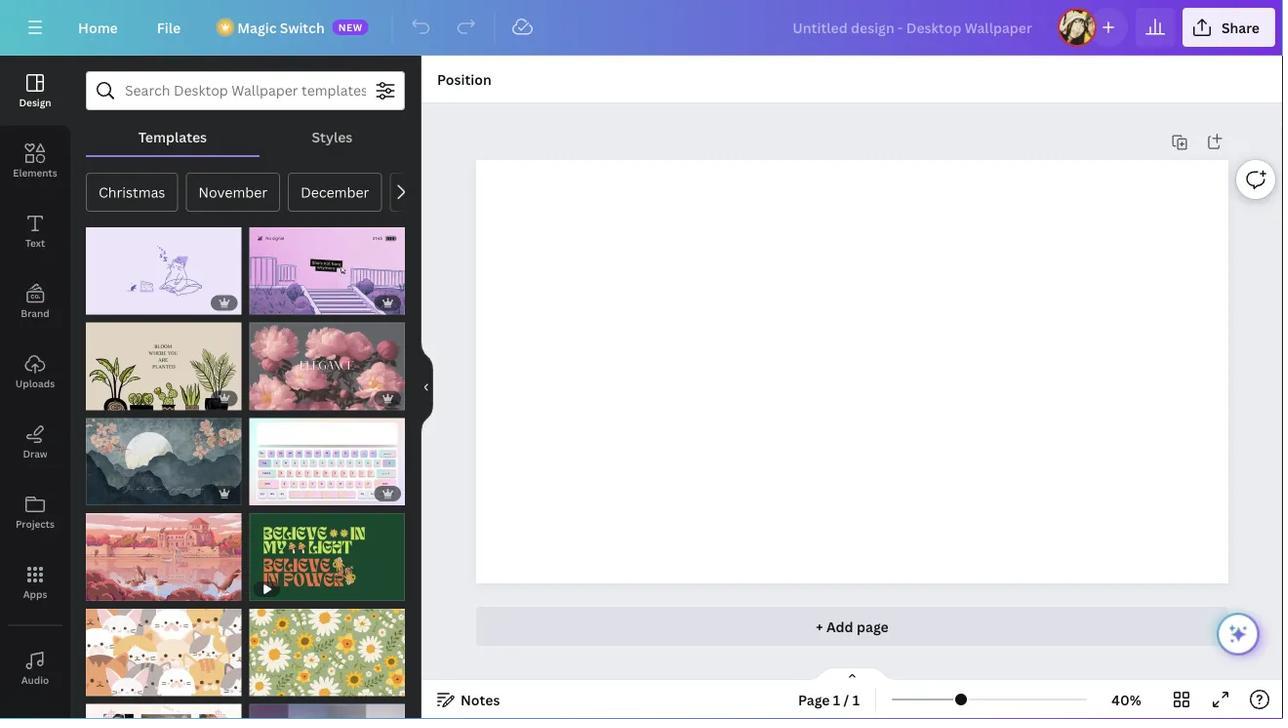 Task type: locate. For each thing, give the bounding box(es) containing it.
brand
[[21, 307, 50, 320]]

november
[[199, 183, 268, 202]]

text button
[[0, 196, 70, 267]]

pastel minimalist tender sunset desktop wallpaper group
[[249, 693, 405, 719]]

add
[[827, 617, 854, 636]]

page 1 / 1
[[799, 691, 860, 709]]

magic switch
[[237, 18, 325, 37]]

christmas button
[[86, 173, 178, 212]]

green sun flowers pattern desktop wallpaper image
[[249, 609, 405, 697]]

videos image
[[0, 704, 70, 719]]

pink modern roses elegant desktop wallpaper image
[[249, 323, 405, 410]]

1 1 from the left
[[834, 691, 841, 709]]

audio button
[[0, 634, 70, 704]]

file button
[[141, 8, 196, 47]]

draw button
[[0, 407, 70, 477]]

design
[[19, 96, 51, 109]]

december button
[[288, 173, 382, 212]]

0 horizontal spatial 1
[[834, 691, 841, 709]]

1
[[834, 691, 841, 709], [853, 691, 860, 709]]

home
[[78, 18, 118, 37]]

+
[[816, 617, 824, 636]]

position button
[[430, 63, 500, 95]]

beige and green illustrated minimalist motivational plant desktop wallpaper image
[[86, 323, 242, 410]]

design button
[[0, 56, 70, 126]]

purple minimalist sleeping cat dekstop wallpapers image
[[86, 227, 242, 315]]

styles button
[[259, 118, 405, 155]]

draw
[[23, 447, 47, 460]]

1 horizontal spatial 1
[[853, 691, 860, 709]]

dark green bright green pastel orange typecentric psychedelic peaceful awareness quotes psychedelic desktop wallpaper group
[[249, 502, 405, 601]]

beige and green illustrated minimalist motivational plant desktop wallpaper group
[[86, 311, 242, 410]]

uploads button
[[0, 337, 70, 407]]

christmas
[[99, 183, 165, 202]]

1 right /
[[853, 691, 860, 709]]

audio
[[21, 674, 49, 687]]

hide image
[[421, 341, 433, 434]]

templates
[[138, 127, 207, 146]]

side panel tab list
[[0, 56, 70, 719]]

main menu bar
[[0, 0, 1284, 56]]

november button
[[186, 173, 280, 212]]

winter
[[403, 183, 446, 202]]

pink modern roses elegant desktop wallpaper group
[[249, 311, 405, 410]]

apps button
[[0, 548, 70, 618]]

switch
[[280, 18, 325, 37]]

apps
[[23, 588, 47, 601]]

home link
[[62, 8, 134, 47]]

show pages image
[[806, 667, 900, 682]]

colorful cute cats illustration desktop wallpaper image
[[86, 609, 242, 697]]

colorful cute cats illustration desktop wallpaper group
[[86, 597, 242, 697]]

+ add page button
[[476, 607, 1229, 646]]

1 left /
[[834, 691, 841, 709]]

elements button
[[0, 126, 70, 196]]

notes button
[[430, 684, 508, 716]]

green sun flowers pattern desktop wallpaper group
[[249, 597, 405, 697]]

share button
[[1183, 8, 1276, 47]]



Task type: vqa. For each thing, say whether or not it's contained in the screenshot.
Minimalist White and Grey Professional Resume group on the bottom left
no



Task type: describe. For each thing, give the bounding box(es) containing it.
40% button
[[1095, 684, 1159, 716]]

+ add page
[[816, 617, 889, 636]]

templates button
[[86, 118, 259, 155]]

40%
[[1112, 691, 1142, 709]]

/
[[844, 691, 850, 709]]

cute pastel 3d keyboard desktop wallpaper background group
[[249, 407, 405, 506]]

purple black ui retro anime motivational desktop wallpaper group
[[249, 216, 405, 315]]

december
[[301, 183, 369, 202]]

winter button
[[390, 173, 459, 212]]

night moon and cherry blossom sakura desktop wallpapers group
[[86, 407, 242, 506]]

share
[[1222, 18, 1260, 37]]

brand button
[[0, 267, 70, 337]]

purple minimalist sleeping cat dekstop wallpapers group
[[86, 216, 242, 315]]

2 1 from the left
[[853, 691, 860, 709]]

page
[[799, 691, 830, 709]]

magic
[[237, 18, 277, 37]]

cute pastel 3d keyboard desktop wallpaper background image
[[249, 418, 405, 506]]

uploads
[[15, 377, 55, 390]]

file
[[157, 18, 181, 37]]

pink peach cute scrapbook photo collage desktop wallpaper group
[[86, 693, 242, 719]]

notes
[[461, 691, 500, 709]]

styles
[[312, 127, 353, 146]]

night moon and cherry blossom sakura desktop wallpapers image
[[86, 418, 242, 506]]

text
[[25, 236, 45, 249]]

elements
[[13, 166, 57, 179]]

pink lake desktop wallpaper group
[[86, 502, 242, 601]]

Design title text field
[[777, 8, 1050, 47]]

page
[[857, 617, 889, 636]]

projects
[[16, 517, 55, 531]]

canva assistant image
[[1227, 623, 1251, 646]]

purple black ui retro anime motivational desktop wallpaper image
[[249, 227, 405, 315]]

pink lake desktop wallpaper image
[[86, 514, 242, 601]]

pink peach cute scrapbook photo collage desktop wallpaper image
[[86, 704, 242, 719]]

new
[[338, 21, 363, 34]]

position
[[437, 70, 492, 88]]

Search Desktop Wallpaper templates search field
[[125, 72, 366, 109]]

projects button
[[0, 477, 70, 548]]



